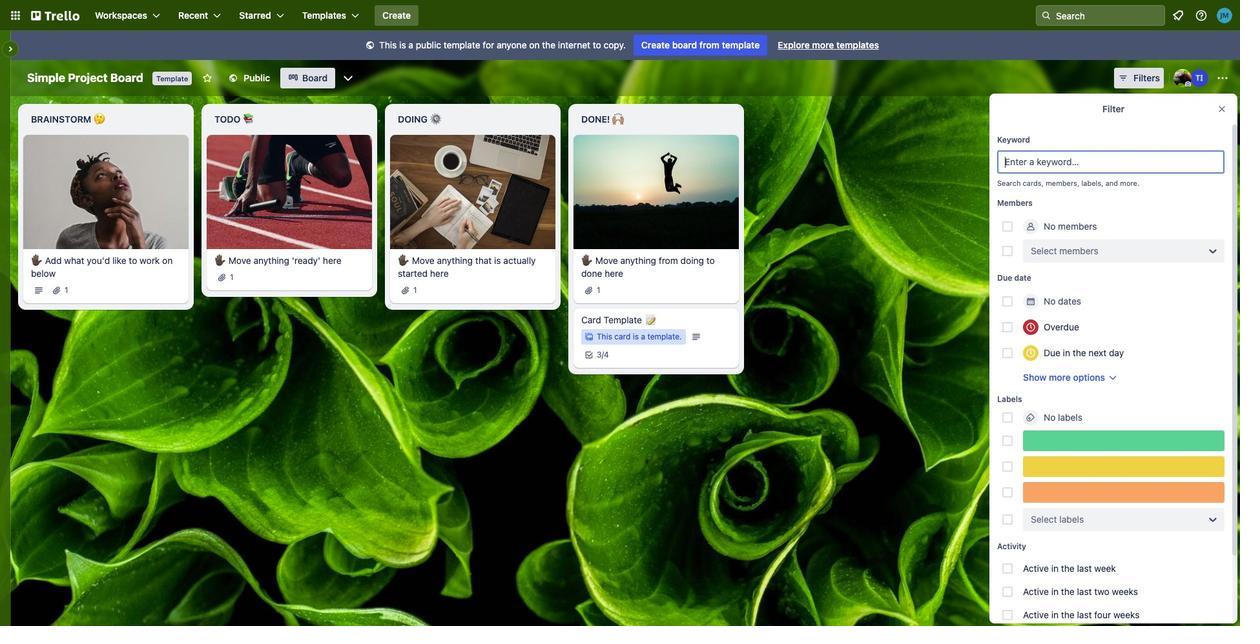 Task type: locate. For each thing, give the bounding box(es) containing it.
select
[[1031, 245, 1057, 256], [1031, 514, 1057, 525]]

done! 🙌🏽
[[581, 114, 624, 125]]

this for this card is a template.
[[597, 332, 612, 341]]

✋🏿 move anything from doing to done here
[[581, 255, 715, 279]]

2 no from the top
[[1044, 296, 1056, 307]]

due up show more options
[[1044, 348, 1061, 358]]

Enter a keyword… text field
[[997, 150, 1225, 174]]

1 move from the left
[[229, 255, 251, 266]]

0 horizontal spatial a
[[408, 39, 413, 50]]

cards,
[[1023, 179, 1044, 187]]

1 horizontal spatial from
[[700, 39, 720, 50]]

last left four
[[1077, 610, 1092, 621]]

3 anything from the left
[[620, 255, 656, 266]]

1 vertical spatial is
[[494, 255, 501, 266]]

2 anything from the left
[[437, 255, 473, 266]]

1 down done
[[597, 285, 600, 295]]

DONE! 🙌🏽 text field
[[574, 109, 739, 130]]

options
[[1073, 372, 1105, 383]]

✋🏿 for ✋🏿 add what you'd like to work on below
[[31, 255, 43, 266]]

sm image
[[364, 39, 377, 52]]

four
[[1094, 610, 1111, 621]]

a left public
[[408, 39, 413, 50]]

from left doing
[[659, 255, 678, 266]]

0 horizontal spatial create
[[382, 10, 411, 21]]

✋🏿 inside ✋🏿 move anything from doing to done here
[[581, 255, 593, 266]]

1 active from the top
[[1023, 563, 1049, 574]]

this member is an admin of this board. image
[[1185, 81, 1191, 87]]

anyone
[[497, 39, 527, 50]]

3 move from the left
[[595, 255, 618, 266]]

2 ✋🏿 from the left
[[214, 255, 226, 266]]

0 vertical spatial labels
[[1058, 412, 1083, 423]]

in for active in the last week
[[1051, 563, 1059, 574]]

BRAINSTORM 🤔 text field
[[23, 109, 189, 130]]

for
[[483, 39, 494, 50]]

no left dates
[[1044, 296, 1056, 307]]

0 vertical spatial on
[[529, 39, 540, 50]]

2 horizontal spatial here
[[605, 268, 623, 279]]

1 horizontal spatial create
[[641, 39, 670, 50]]

1 vertical spatial active
[[1023, 586, 1049, 597]]

active down the activity
[[1023, 563, 1049, 574]]

2 vertical spatial is
[[633, 332, 639, 341]]

board
[[672, 39, 697, 50]]

to inside ✋🏿 add what you'd like to work on below
[[129, 255, 137, 266]]

0 vertical spatial weeks
[[1112, 586, 1138, 597]]

is right that
[[494, 255, 501, 266]]

to right doing
[[706, 255, 715, 266]]

in down active in the last week
[[1051, 586, 1059, 597]]

more inside button
[[1049, 372, 1071, 383]]

1 vertical spatial a
[[641, 332, 645, 341]]

here right done
[[605, 268, 623, 279]]

1 select from the top
[[1031, 245, 1057, 256]]

0 vertical spatial due
[[997, 273, 1012, 283]]

✋🏿
[[31, 255, 43, 266], [214, 255, 226, 266], [398, 255, 410, 266], [581, 255, 593, 266]]

2 horizontal spatial move
[[595, 255, 618, 266]]

on right work
[[162, 255, 173, 266]]

this right sm 'image'
[[379, 39, 397, 50]]

2 vertical spatial last
[[1077, 610, 1092, 621]]

more.
[[1120, 179, 1140, 187]]

select members
[[1031, 245, 1099, 256]]

1 last from the top
[[1077, 563, 1092, 574]]

color: green, title: none element
[[1023, 431, 1225, 451]]

is left public
[[399, 39, 406, 50]]

0 vertical spatial active
[[1023, 563, 1049, 574]]

1 horizontal spatial template
[[604, 314, 642, 325]]

in up show more options
[[1063, 348, 1070, 358]]

work
[[140, 255, 160, 266]]

from inside create board from template link
[[700, 39, 720, 50]]

move inside the ✋🏿 move anything 'ready' here link
[[229, 255, 251, 266]]

from
[[700, 39, 720, 50], [659, 255, 678, 266]]

more for show
[[1049, 372, 1071, 383]]

template left explore on the right of the page
[[722, 39, 760, 50]]

0 vertical spatial is
[[399, 39, 406, 50]]

done
[[581, 268, 602, 279]]

active down active in the last week
[[1023, 586, 1049, 597]]

2 horizontal spatial to
[[706, 255, 715, 266]]

0 horizontal spatial from
[[659, 255, 678, 266]]

todo 📚
[[214, 114, 254, 125]]

1 horizontal spatial is
[[494, 255, 501, 266]]

2 template from the left
[[722, 39, 760, 50]]

in down active in the last two weeks
[[1051, 610, 1059, 621]]

1 vertical spatial from
[[659, 255, 678, 266]]

2 select from the top
[[1031, 514, 1057, 525]]

2 move from the left
[[412, 255, 435, 266]]

0 vertical spatial from
[[700, 39, 720, 50]]

1 anything from the left
[[254, 255, 289, 266]]

1 vertical spatial due
[[1044, 348, 1061, 358]]

1 vertical spatial select
[[1031, 514, 1057, 525]]

anything inside ✋🏿 move anything from doing to done here
[[620, 255, 656, 266]]

recent button
[[171, 5, 229, 26]]

0 horizontal spatial this
[[379, 39, 397, 50]]

weeks
[[1112, 586, 1138, 597], [1114, 610, 1140, 621]]

is
[[399, 39, 406, 50], [494, 255, 501, 266], [633, 332, 639, 341]]

3 no from the top
[[1044, 412, 1056, 423]]

on for anyone
[[529, 39, 540, 50]]

✋🏿 inside ✋🏿 add what you'd like to work on below
[[31, 255, 43, 266]]

last
[[1077, 563, 1092, 574], [1077, 586, 1092, 597], [1077, 610, 1092, 621]]

1 vertical spatial this
[[597, 332, 612, 341]]

🤔
[[94, 114, 105, 125]]

⚙️
[[430, 114, 441, 125]]

move inside ✋🏿 move anything that is actually started here
[[412, 255, 435, 266]]

0 horizontal spatial anything
[[254, 255, 289, 266]]

in for active in the last four weeks
[[1051, 610, 1059, 621]]

1 horizontal spatial a
[[641, 332, 645, 341]]

create inside button
[[382, 10, 411, 21]]

1 down started
[[413, 285, 417, 295]]

the for due in the next day
[[1073, 348, 1086, 358]]

due for due in the next day
[[1044, 348, 1061, 358]]

0 vertical spatial more
[[812, 39, 834, 50]]

last for four
[[1077, 610, 1092, 621]]

0 vertical spatial this
[[379, 39, 397, 50]]

color: orange, title: none element
[[1023, 482, 1225, 503]]

1 horizontal spatial move
[[412, 255, 435, 266]]

here right 'ready'
[[323, 255, 341, 266]]

workspaces button
[[87, 5, 168, 26]]

1 vertical spatial more
[[1049, 372, 1071, 383]]

here inside ✋🏿 move anything that is actually started here
[[430, 268, 449, 279]]

0 horizontal spatial template
[[156, 74, 188, 83]]

1 horizontal spatial due
[[1044, 348, 1061, 358]]

actually
[[503, 255, 536, 266]]

1 down ✋🏿 move anything 'ready' here
[[230, 272, 234, 282]]

1 vertical spatial weeks
[[1114, 610, 1140, 621]]

2 active from the top
[[1023, 586, 1049, 597]]

weeks right four
[[1114, 610, 1140, 621]]

star or unstar board image
[[202, 73, 213, 83]]

recent
[[178, 10, 208, 21]]

anything left 'ready'
[[254, 255, 289, 266]]

activity
[[997, 542, 1026, 552]]

0 vertical spatial no
[[1044, 221, 1056, 232]]

anything left doing
[[620, 255, 656, 266]]

0 horizontal spatial to
[[129, 255, 137, 266]]

template
[[444, 39, 480, 50], [722, 39, 760, 50]]

on inside ✋🏿 add what you'd like to work on below
[[162, 255, 173, 266]]

no down show more options
[[1044, 412, 1056, 423]]

✋🏿 move anything 'ready' here link
[[214, 254, 364, 267]]

here for ✋🏿 move anything that is actually started here
[[430, 268, 449, 279]]

members down no members
[[1060, 245, 1099, 256]]

3 last from the top
[[1077, 610, 1092, 621]]

0 horizontal spatial board
[[110, 71, 143, 85]]

templates button
[[294, 5, 367, 26]]

close popover image
[[1217, 104, 1227, 114]]

board inside text box
[[110, 71, 143, 85]]

a
[[408, 39, 413, 50], [641, 332, 645, 341]]

1 vertical spatial create
[[641, 39, 670, 50]]

TODO 📚 text field
[[207, 109, 372, 130]]

labels down show more options button
[[1058, 412, 1083, 423]]

move for ✋🏿 move anything from doing to done here
[[595, 255, 618, 266]]

more right show
[[1049, 372, 1071, 383]]

members for no members
[[1058, 221, 1097, 232]]

0 vertical spatial template
[[156, 74, 188, 83]]

due left 'date'
[[997, 273, 1012, 283]]

labels
[[997, 395, 1022, 404]]

1 horizontal spatial template
[[722, 39, 760, 50]]

1 vertical spatial no
[[1044, 296, 1056, 307]]

labels up active in the last week
[[1060, 514, 1084, 525]]

is right card
[[633, 332, 639, 341]]

DOING ⚙️ text field
[[390, 109, 555, 130]]

✋🏿 add what you'd like to work on below
[[31, 255, 173, 279]]

0 horizontal spatial more
[[812, 39, 834, 50]]

move inside ✋🏿 move anything from doing to done here
[[595, 255, 618, 266]]

labels
[[1058, 412, 1083, 423], [1060, 514, 1084, 525]]

anything inside the ✋🏿 move anything 'ready' here link
[[254, 255, 289, 266]]

here
[[323, 255, 341, 266], [430, 268, 449, 279], [605, 268, 623, 279]]

0 notifications image
[[1170, 8, 1186, 23]]

board right "project"
[[110, 71, 143, 85]]

1 horizontal spatial this
[[597, 332, 612, 341]]

anything inside ✋🏿 move anything that is actually started here
[[437, 255, 473, 266]]

from right board in the top of the page
[[700, 39, 720, 50]]

weeks right the two
[[1112, 586, 1138, 597]]

public
[[244, 72, 270, 83]]

0 vertical spatial select
[[1031, 245, 1057, 256]]

2 horizontal spatial anything
[[620, 255, 656, 266]]

0 horizontal spatial due
[[997, 273, 1012, 283]]

started
[[398, 268, 428, 279]]

1 horizontal spatial more
[[1049, 372, 1071, 383]]

last left week
[[1077, 563, 1092, 574]]

1 no from the top
[[1044, 221, 1056, 232]]

the down active in the last week
[[1061, 586, 1075, 597]]

you'd
[[87, 255, 110, 266]]

1 for ✋🏿 move anything from doing to done here
[[597, 285, 600, 295]]

1 horizontal spatial on
[[529, 39, 540, 50]]

explore more templates
[[778, 39, 879, 50]]

3 active from the top
[[1023, 610, 1049, 621]]

0 vertical spatial last
[[1077, 563, 1092, 574]]

members
[[1058, 221, 1097, 232], [1060, 245, 1099, 256]]

4
[[604, 350, 609, 360]]

3 ✋🏿 from the left
[[398, 255, 410, 266]]

more right explore on the right of the page
[[812, 39, 834, 50]]

select up active in the last week
[[1031, 514, 1057, 525]]

the left internet
[[542, 39, 556, 50]]

internet
[[558, 39, 590, 50]]

last for two
[[1077, 586, 1092, 597]]

more
[[812, 39, 834, 50], [1049, 372, 1071, 383]]

keyword
[[997, 135, 1030, 145]]

simple
[[27, 71, 65, 85]]

to left copy.
[[593, 39, 601, 50]]

due in the next day
[[1044, 348, 1124, 358]]

1 vertical spatial last
[[1077, 586, 1092, 597]]

1 vertical spatial members
[[1060, 245, 1099, 256]]

active down active in the last two weeks
[[1023, 610, 1049, 621]]

4 ✋🏿 from the left
[[581, 255, 593, 266]]

due date
[[997, 273, 1031, 283]]

✋🏿 inside ✋🏿 move anything that is actually started here
[[398, 255, 410, 266]]

0 vertical spatial members
[[1058, 221, 1097, 232]]

jeremy miller (jeremymiller198) image
[[1217, 8, 1232, 23]]

todo
[[214, 114, 241, 125]]

no dates
[[1044, 296, 1081, 307]]

in
[[1063, 348, 1070, 358], [1051, 563, 1059, 574], [1051, 586, 1059, 597], [1051, 610, 1059, 621]]

1 ✋🏿 from the left
[[31, 255, 43, 266]]

in for active in the last two weeks
[[1051, 586, 1059, 597]]

show menu image
[[1216, 72, 1229, 85]]

no
[[1044, 221, 1056, 232], [1044, 296, 1056, 307], [1044, 412, 1056, 423]]

show more options
[[1023, 372, 1105, 383]]

on right anyone
[[529, 39, 540, 50]]

1 vertical spatial template
[[604, 314, 642, 325]]

1 horizontal spatial here
[[430, 268, 449, 279]]

0 horizontal spatial move
[[229, 255, 251, 266]]

0 horizontal spatial template
[[444, 39, 480, 50]]

3 / 4
[[597, 350, 609, 360]]

here right started
[[430, 268, 449, 279]]

create
[[382, 10, 411, 21], [641, 39, 670, 50]]

brainstorm 🤔
[[31, 114, 105, 125]]

the down active in the last two weeks
[[1061, 610, 1075, 621]]

template left for
[[444, 39, 480, 50]]

template
[[156, 74, 188, 83], [604, 314, 642, 325]]

to right like
[[129, 255, 137, 266]]

add
[[45, 255, 62, 266]]

due for due date
[[997, 273, 1012, 283]]

move
[[229, 255, 251, 266], [412, 255, 435, 266], [595, 255, 618, 266]]

2 horizontal spatial is
[[633, 332, 639, 341]]

select for select members
[[1031, 245, 1057, 256]]

last for week
[[1077, 563, 1092, 574]]

dmugisha (dmugisha) image
[[1174, 69, 1192, 87]]

a down 📝
[[641, 332, 645, 341]]

active
[[1023, 563, 1049, 574], [1023, 586, 1049, 597], [1023, 610, 1049, 621]]

no for no members
[[1044, 221, 1056, 232]]

last left the two
[[1077, 586, 1092, 597]]

create for create board from template
[[641, 39, 670, 50]]

0 horizontal spatial is
[[399, 39, 406, 50]]

workspaces
[[95, 10, 147, 21]]

to inside ✋🏿 move anything from doing to done here
[[706, 255, 715, 266]]

no for no dates
[[1044, 296, 1056, 307]]

1 horizontal spatial board
[[302, 72, 328, 83]]

this left card
[[597, 332, 612, 341]]

active in the last week
[[1023, 563, 1116, 574]]

no up select members
[[1044, 221, 1056, 232]]

0 vertical spatial create
[[382, 10, 411, 21]]

labels for no labels
[[1058, 412, 1083, 423]]

board left customize views icon
[[302, 72, 328, 83]]

this
[[379, 39, 397, 50], [597, 332, 612, 341]]

2 vertical spatial active
[[1023, 610, 1049, 621]]

1 horizontal spatial to
[[593, 39, 601, 50]]

board
[[110, 71, 143, 85], [302, 72, 328, 83]]

members up select members
[[1058, 221, 1097, 232]]

anything left that
[[437, 255, 473, 266]]

template inside create board from template link
[[722, 39, 760, 50]]

the left "next"
[[1073, 348, 1086, 358]]

below
[[31, 268, 56, 279]]

Board name text field
[[21, 68, 150, 88]]

1 horizontal spatial anything
[[437, 255, 473, 266]]

2 last from the top
[[1077, 586, 1092, 597]]

1 vertical spatial labels
[[1060, 514, 1084, 525]]

in up active in the last two weeks
[[1051, 563, 1059, 574]]

anything
[[254, 255, 289, 266], [437, 255, 473, 266], [620, 255, 656, 266]]

select up 'date'
[[1031, 245, 1057, 256]]

the up active in the last two weeks
[[1061, 563, 1075, 574]]

2 vertical spatial no
[[1044, 412, 1056, 423]]

members for select members
[[1060, 245, 1099, 256]]

search
[[997, 179, 1021, 187]]

1 template from the left
[[444, 39, 480, 50]]

board link
[[280, 68, 335, 88]]

0 horizontal spatial on
[[162, 255, 173, 266]]

1 vertical spatial on
[[162, 255, 173, 266]]

starred
[[239, 10, 271, 21]]

1 down what
[[65, 285, 68, 295]]

primary element
[[0, 0, 1240, 31]]

template up card
[[604, 314, 642, 325]]

template left 'star or unstar board' icon at top left
[[156, 74, 188, 83]]

here inside ✋🏿 move anything from doing to done here
[[605, 268, 623, 279]]

weeks for active in the last two weeks
[[1112, 586, 1138, 597]]

to for ✋🏿 move anything from doing to done here
[[706, 255, 715, 266]]



Task type: describe. For each thing, give the bounding box(es) containing it.
3
[[597, 350, 602, 360]]

📝
[[644, 314, 656, 325]]

✋🏿 for ✋🏿 move anything that is actually started here
[[398, 255, 410, 266]]

is inside ✋🏿 move anything that is actually started here
[[494, 255, 501, 266]]

day
[[1109, 348, 1124, 358]]

on for work
[[162, 255, 173, 266]]

✋🏿 move anything that is actually started here
[[398, 255, 536, 279]]

show more options button
[[1023, 371, 1118, 384]]

filters
[[1134, 72, 1160, 83]]

create board from template
[[641, 39, 760, 50]]

active for active in the last two weeks
[[1023, 586, 1049, 597]]

active for active in the last week
[[1023, 563, 1049, 574]]

create board from template link
[[634, 35, 767, 56]]

this for this is a public template for anyone on the internet to copy.
[[379, 39, 397, 50]]

date
[[1014, 273, 1031, 283]]

templates
[[302, 10, 346, 21]]

📚
[[243, 114, 254, 125]]

explore more templates link
[[770, 35, 887, 56]]

active in the last four weeks
[[1023, 610, 1140, 621]]

create for create
[[382, 10, 411, 21]]

customize views image
[[342, 72, 355, 85]]

move for ✋🏿 move anything that is actually started here
[[412, 255, 435, 266]]

like
[[112, 255, 126, 266]]

this card is a template.
[[597, 332, 682, 341]]

starred button
[[231, 5, 292, 26]]

trello inspiration (inspiringtaco) image
[[1190, 69, 1209, 87]]

'ready'
[[292, 255, 320, 266]]

search cards, members, labels, and more.
[[997, 179, 1140, 187]]

the for active in the last week
[[1061, 563, 1075, 574]]

the for active in the last two weeks
[[1061, 586, 1075, 597]]

week
[[1094, 563, 1116, 574]]

0 vertical spatial a
[[408, 39, 413, 50]]

labels,
[[1081, 179, 1104, 187]]

explore
[[778, 39, 810, 50]]

card template 📝 link
[[581, 314, 731, 327]]

show
[[1023, 372, 1047, 383]]

done!
[[581, 114, 610, 125]]

more for explore
[[812, 39, 834, 50]]

and
[[1106, 179, 1118, 187]]

✋🏿 move anything 'ready' here
[[214, 255, 341, 266]]

card
[[614, 332, 631, 341]]

1 for ✋🏿 move anything 'ready' here
[[230, 272, 234, 282]]

✋🏿 for ✋🏿 move anything 'ready' here
[[214, 255, 226, 266]]

overdue
[[1044, 322, 1079, 333]]

back to home image
[[31, 5, 79, 26]]

next
[[1089, 348, 1107, 358]]

open information menu image
[[1195, 9, 1208, 22]]

weeks for active in the last four weeks
[[1114, 610, 1140, 621]]

doing ⚙️
[[398, 114, 441, 125]]

card
[[581, 314, 601, 325]]

the for active in the last four weeks
[[1061, 610, 1075, 621]]

doing
[[681, 255, 704, 266]]

templates
[[836, 39, 879, 50]]

here for ✋🏿 move anything from doing to done here
[[605, 268, 623, 279]]

create button
[[375, 5, 419, 26]]

Search field
[[1052, 6, 1165, 25]]

doing
[[398, 114, 428, 125]]

filter
[[1102, 103, 1125, 114]]

anything for from
[[620, 255, 656, 266]]

in for due in the next day
[[1063, 348, 1070, 358]]

brainstorm
[[31, 114, 91, 125]]

filters button
[[1114, 68, 1164, 88]]

active for active in the last four weeks
[[1023, 610, 1049, 621]]

✋🏿 add what you'd like to work on below link
[[31, 254, 181, 280]]

✋🏿 move anything that is actually started here link
[[398, 254, 548, 280]]

no labels
[[1044, 412, 1083, 423]]

members
[[997, 198, 1033, 208]]

dates
[[1058, 296, 1081, 307]]

no members
[[1044, 221, 1097, 232]]

public
[[416, 39, 441, 50]]

anything for 'ready'
[[254, 255, 289, 266]]

what
[[64, 255, 84, 266]]

select for select labels
[[1031, 514, 1057, 525]]

simple project board
[[27, 71, 143, 85]]

/
[[602, 350, 604, 360]]

search image
[[1041, 10, 1052, 21]]

project
[[68, 71, 108, 85]]

copy.
[[604, 39, 626, 50]]

template.
[[647, 332, 682, 341]]

from inside ✋🏿 move anything from doing to done here
[[659, 255, 678, 266]]

two
[[1094, 586, 1110, 597]]

no for no labels
[[1044, 412, 1056, 423]]

that
[[475, 255, 492, 266]]

color: yellow, title: none element
[[1023, 457, 1225, 477]]

this is a public template for anyone on the internet to copy.
[[379, 39, 626, 50]]

✋🏿 move anything from doing to done here link
[[581, 254, 731, 280]]

to for ✋🏿 add what you'd like to work on below
[[129, 255, 137, 266]]

✋🏿 for ✋🏿 move anything from doing to done here
[[581, 255, 593, 266]]

card template 📝
[[581, 314, 656, 325]]

labels for select labels
[[1060, 514, 1084, 525]]

public button
[[220, 68, 278, 88]]

active in the last two weeks
[[1023, 586, 1138, 597]]

anything for that
[[437, 255, 473, 266]]

1 for ✋🏿 move anything that is actually started here
[[413, 285, 417, 295]]

select labels
[[1031, 514, 1084, 525]]

🙌🏽
[[612, 114, 624, 125]]

0 horizontal spatial here
[[323, 255, 341, 266]]

move for ✋🏿 move anything 'ready' here
[[229, 255, 251, 266]]



Task type: vqa. For each thing, say whether or not it's contained in the screenshot.
in associated with Due in the next day
yes



